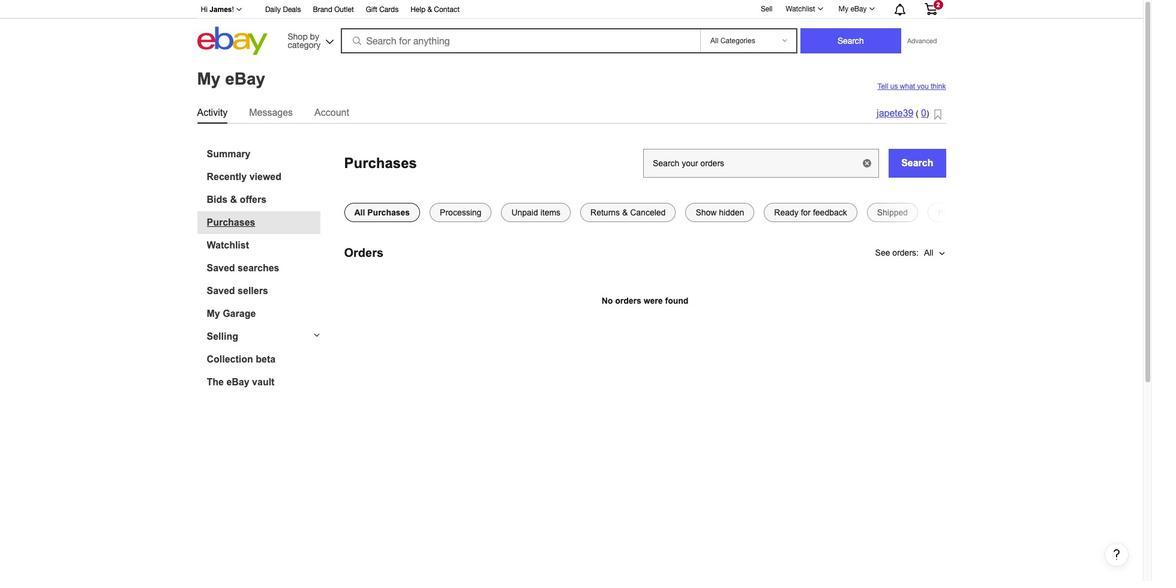 Task type: locate. For each thing, give the bounding box(es) containing it.
none submit inside shop by category banner
[[801, 28, 902, 53]]

watchlist link inside account navigation
[[779, 2, 829, 16]]

watchlist link
[[779, 2, 829, 16], [207, 240, 320, 251]]

0 vertical spatial my
[[839, 5, 849, 13]]

None submit
[[801, 28, 902, 53]]

0 vertical spatial &
[[428, 5, 432, 14]]

0
[[921, 108, 927, 119]]

beta
[[256, 354, 276, 364]]

saved for saved sellers
[[207, 285, 235, 296]]

my for my garage link
[[207, 308, 220, 318]]

1 horizontal spatial watchlist
[[786, 5, 816, 13]]

account
[[315, 107, 349, 117]]

my ebay main content
[[5, 58, 1139, 581]]

hi
[[201, 5, 208, 14]]

you
[[918, 82, 929, 90]]

& inside my ebay main content
[[230, 194, 237, 204]]

vault
[[252, 377, 275, 387]]

my garage link
[[207, 308, 320, 319]]

(
[[916, 109, 919, 119]]

recently viewed
[[207, 171, 282, 182]]

all button
[[924, 240, 946, 264]]

1 vertical spatial my ebay
[[197, 69, 265, 88]]

my garage
[[207, 308, 256, 318]]

watchlist for watchlist "link" within my ebay main content
[[207, 240, 249, 250]]

1 vertical spatial purchases
[[207, 217, 255, 227]]

sell link
[[756, 5, 778, 13]]

watchlist inside account navigation
[[786, 5, 816, 13]]

saved up the saved sellers
[[207, 263, 235, 273]]

search
[[902, 158, 934, 168]]

watchlist
[[786, 5, 816, 13], [207, 240, 249, 250]]

0 horizontal spatial &
[[230, 194, 237, 204]]

!
[[232, 5, 234, 14]]

& for offers
[[230, 194, 237, 204]]

summary
[[207, 149, 251, 159]]

daily deals link
[[265, 4, 301, 17]]

& right bids
[[230, 194, 237, 204]]

0 vertical spatial purchases
[[344, 155, 417, 171]]

watchlist right the sell
[[786, 5, 816, 13]]

shop by category button
[[282, 27, 336, 53]]

None text field
[[644, 149, 880, 177]]

ebay
[[851, 5, 867, 13], [225, 69, 265, 88], [227, 377, 250, 387]]

1 horizontal spatial my ebay
[[839, 5, 867, 13]]

saved for saved searches
[[207, 263, 235, 273]]

0 horizontal spatial my ebay
[[197, 69, 265, 88]]

brand outlet
[[313, 5, 354, 14]]

watchlist for watchlist "link" inside the account navigation
[[786, 5, 816, 13]]

2 vertical spatial my
[[207, 308, 220, 318]]

1 horizontal spatial &
[[428, 5, 432, 14]]

watchlist link right the sell
[[779, 2, 829, 16]]

0 horizontal spatial watchlist link
[[207, 240, 320, 251]]

1 horizontal spatial watchlist link
[[779, 2, 829, 16]]

&
[[428, 5, 432, 14], [230, 194, 237, 204]]

1 vertical spatial my
[[197, 69, 221, 88]]

0 vertical spatial my ebay
[[839, 5, 867, 13]]

& inside account navigation
[[428, 5, 432, 14]]

saved sellers
[[207, 285, 268, 296]]

help & contact link
[[411, 4, 460, 17]]

japete39 link
[[877, 108, 914, 119]]

& right help
[[428, 5, 432, 14]]

messages link
[[249, 105, 293, 120]]

collection beta
[[207, 354, 276, 364]]

1 vertical spatial &
[[230, 194, 237, 204]]

viewed
[[250, 171, 282, 182]]

purchases
[[344, 155, 417, 171], [207, 217, 255, 227]]

1 vertical spatial watchlist
[[207, 240, 249, 250]]

james
[[210, 5, 232, 14]]

0 vertical spatial watchlist
[[786, 5, 816, 13]]

& for contact
[[428, 5, 432, 14]]

daily
[[265, 5, 281, 14]]

ebay for the ebay vault link
[[227, 377, 250, 387]]

ebay inside account navigation
[[851, 5, 867, 13]]

2 saved from the top
[[207, 285, 235, 296]]

my ebay inside main content
[[197, 69, 265, 88]]

0 vertical spatial watchlist link
[[779, 2, 829, 16]]

0 horizontal spatial watchlist
[[207, 240, 249, 250]]

saved up my garage
[[207, 285, 235, 296]]

advanced link
[[902, 29, 943, 53]]

the ebay vault link
[[207, 377, 320, 387]]

bids & offers
[[207, 194, 267, 204]]

the
[[207, 377, 224, 387]]

help & contact
[[411, 5, 460, 14]]

my ebay
[[839, 5, 867, 13], [197, 69, 265, 88]]

1 saved from the top
[[207, 263, 235, 273]]

0 vertical spatial ebay
[[851, 5, 867, 13]]

watchlist link up saved searches link
[[207, 240, 320, 251]]

my inside account navigation
[[839, 5, 849, 13]]

2
[[937, 1, 940, 8]]

tell us what you think link
[[878, 82, 946, 90]]

1 vertical spatial watchlist link
[[207, 240, 320, 251]]

bids
[[207, 194, 228, 204]]

)
[[927, 109, 930, 119]]

orders
[[615, 296, 642, 305]]

0 vertical spatial saved
[[207, 263, 235, 273]]

my
[[839, 5, 849, 13], [197, 69, 221, 88], [207, 308, 220, 318]]

watchlist up saved searches
[[207, 240, 249, 250]]

purchases link
[[207, 217, 320, 228]]

summary link
[[207, 149, 320, 159]]

watchlist inside my ebay main content
[[207, 240, 249, 250]]

account link
[[315, 105, 349, 120]]

recently
[[207, 171, 247, 182]]

offers
[[240, 194, 267, 204]]

1 horizontal spatial purchases
[[344, 155, 417, 171]]

1 vertical spatial saved
[[207, 285, 235, 296]]

saved
[[207, 263, 235, 273], [207, 285, 235, 296]]

hi james !
[[201, 5, 234, 14]]

saved searches
[[207, 263, 279, 273]]

search button
[[889, 149, 946, 177]]

by
[[310, 32, 319, 41]]

2 vertical spatial ebay
[[227, 377, 250, 387]]

selling
[[207, 331, 238, 341]]



Task type: describe. For each thing, give the bounding box(es) containing it.
help, opens dialogs image
[[1111, 549, 1123, 561]]

shop
[[288, 32, 308, 41]]

my for my ebay link
[[839, 5, 849, 13]]

tell us what you think
[[878, 82, 946, 90]]

ebay for my ebay link
[[851, 5, 867, 13]]

the ebay vault
[[207, 377, 275, 387]]

deals
[[283, 5, 301, 14]]

advanced
[[908, 37, 937, 44]]

gift
[[366, 5, 377, 14]]

all
[[924, 248, 934, 257]]

see
[[876, 248, 891, 257]]

selling button
[[197, 331, 320, 342]]

outlet
[[335, 5, 354, 14]]

Search for anything text field
[[342, 29, 698, 52]]

sellers
[[238, 285, 268, 296]]

watchlist link inside my ebay main content
[[207, 240, 320, 251]]

see orders: all
[[876, 248, 934, 257]]

searches
[[238, 263, 279, 273]]

us
[[891, 82, 898, 90]]

brand outlet link
[[313, 4, 354, 17]]

think
[[931, 82, 946, 90]]

my ebay inside account navigation
[[839, 5, 867, 13]]

activity link
[[197, 105, 228, 120]]

category
[[288, 40, 321, 50]]

were
[[644, 296, 663, 305]]

japete39 ( 0 )
[[877, 108, 930, 119]]

collection beta link
[[207, 354, 320, 365]]

no
[[602, 296, 613, 305]]

found
[[665, 296, 689, 305]]

tell
[[878, 82, 889, 90]]

saved sellers link
[[207, 285, 320, 296]]

brand
[[313, 5, 333, 14]]

my ebay link
[[832, 2, 880, 16]]

2 link
[[918, 0, 945, 17]]

orders
[[344, 246, 384, 259]]

sell
[[761, 5, 773, 13]]

bids & offers link
[[207, 194, 320, 205]]

activity
[[197, 107, 228, 117]]

0 horizontal spatial purchases
[[207, 217, 255, 227]]

japete39
[[877, 108, 914, 119]]

account navigation
[[194, 0, 946, 19]]

help
[[411, 5, 426, 14]]

shop by category banner
[[194, 0, 946, 58]]

orders:
[[893, 248, 919, 257]]

cards
[[379, 5, 399, 14]]

no orders were found
[[602, 296, 689, 305]]

daily deals
[[265, 5, 301, 14]]

saved searches link
[[207, 263, 320, 273]]

0 link
[[921, 108, 927, 119]]

none text field inside my ebay main content
[[644, 149, 880, 177]]

messages
[[249, 107, 293, 117]]

gift cards link
[[366, 4, 399, 17]]

collection
[[207, 354, 253, 364]]

make this page your my ebay homepage image
[[934, 109, 942, 120]]

shop by category
[[288, 32, 321, 50]]

garage
[[223, 308, 256, 318]]

1 vertical spatial ebay
[[225, 69, 265, 88]]

contact
[[434, 5, 460, 14]]

what
[[900, 82, 916, 90]]

recently viewed link
[[207, 171, 320, 182]]

gift cards
[[366, 5, 399, 14]]



Task type: vqa. For each thing, say whether or not it's contained in the screenshot.
the loop in "VALETON Guitar Effect Processor/Bass Amp IR FX Loop Expression Stereo GP- 200/100 New (Other) $199.99 Free shipping Seller with a 99.6% positive feedback"
no



